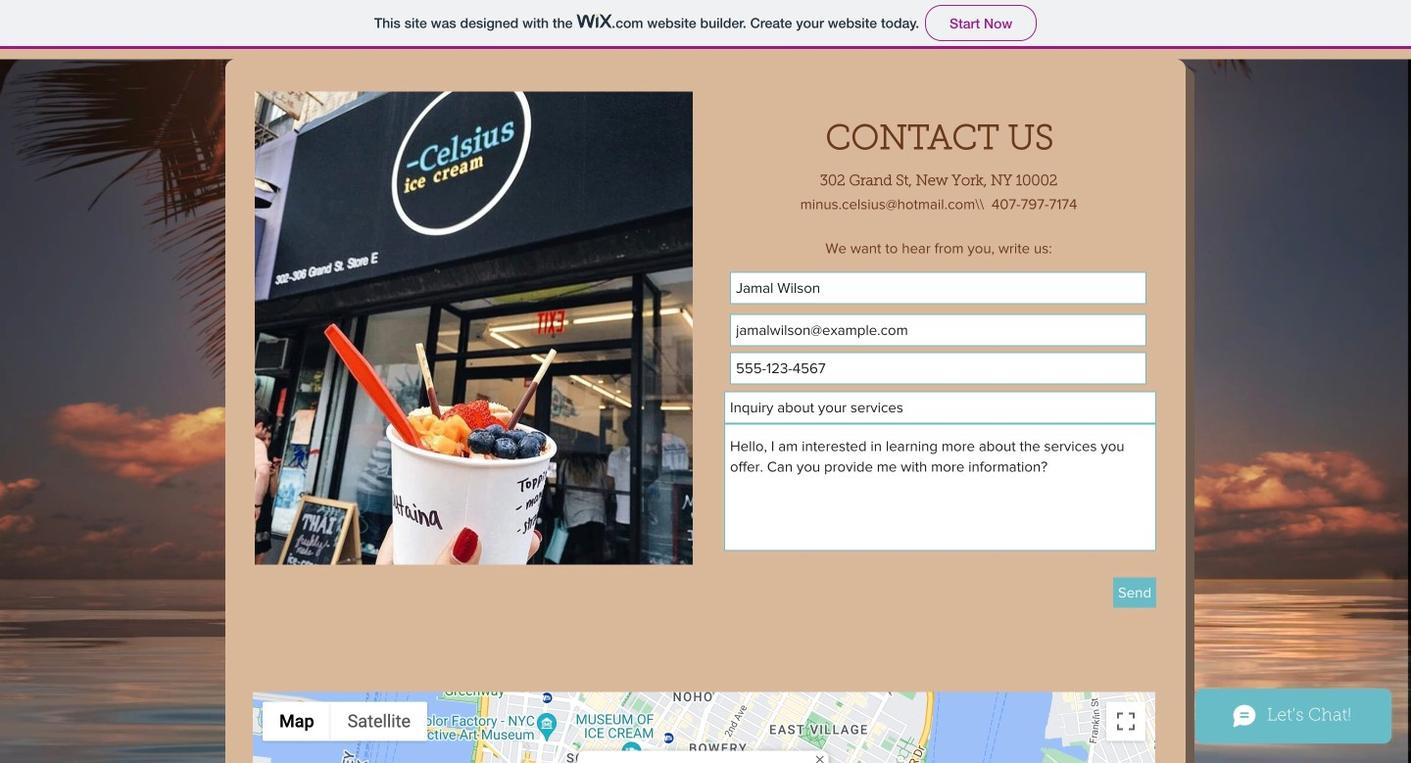 Task type: describe. For each thing, give the bounding box(es) containing it.
Email * email field
[[730, 314, 1147, 346]]

google maps element
[[253, 692, 1155, 763]]

Message text field
[[724, 424, 1156, 551]]

Phone number telephone field
[[730, 352, 1147, 385]]



Task type: locate. For each thing, give the bounding box(es) containing it.
wix image
[[577, 13, 612, 35]]

minus celsius ice cream store image
[[255, 92, 693, 565]]

Name * text field
[[730, 272, 1147, 304]]

Subject text field
[[724, 392, 1156, 424]]

wix chat element
[[1186, 679, 1411, 763]]



